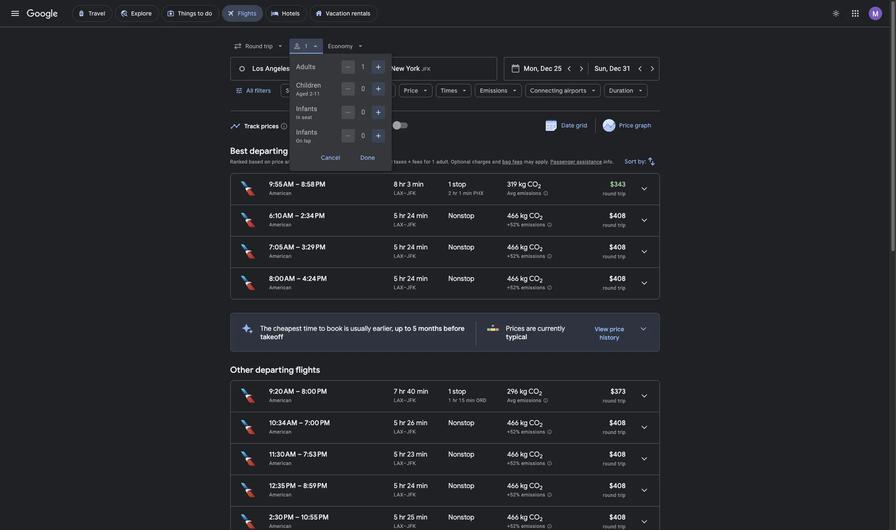 Task type: vqa. For each thing, say whether or not it's contained in the screenshot.
'checked'
no



Task type: describe. For each thing, give the bounding box(es) containing it.
connecting
[[531, 87, 563, 94]]

Arrival time: 7:53 PM. text field
[[304, 451, 328, 459]]

hr for 10:55 pm
[[400, 514, 406, 522]]

connecting airports
[[531, 87, 587, 94]]

466 kg co 2 for 2:34 pm
[[508, 212, 543, 222]]

– inside "2:30 pm – 10:55 pm american"
[[295, 514, 300, 522]]

lax for 4:24 pm
[[394, 285, 404, 291]]

2 and from the left
[[493, 159, 501, 165]]

25 – 31
[[306, 122, 324, 130]]

loading results progress bar
[[0, 27, 891, 29]]

Return text field
[[595, 58, 634, 80]]

emissions for 7:53 pm
[[522, 461, 546, 467]]

26
[[408, 419, 415, 428]]

2 for 7:00 pm
[[540, 422, 543, 429]]

Departure time: 11:30 AM. text field
[[269, 451, 296, 459]]

co for 7:53 pm
[[530, 451, 540, 459]]

emissions for 3:29 pm
[[522, 254, 546, 260]]

optional
[[451, 159, 471, 165]]

adult.
[[437, 159, 450, 165]]

5 for 3:29 pm
[[394, 244, 398, 252]]

children
[[296, 81, 321, 89]]

leaves los angeles international airport at 10:34 am on monday, december 25 and arrives at john f. kennedy international airport at 7:00 pm on monday, december 25. element
[[269, 419, 330, 428]]

trip for 8:00 pm
[[618, 398, 626, 404]]

passenger
[[551, 159, 576, 165]]

done button
[[351, 151, 385, 165]]

sort
[[625, 158, 637, 165]]

15
[[459, 398, 465, 404]]

stops button
[[281, 81, 316, 101]]

children aged 2-11
[[296, 81, 321, 97]]

hr for 8:00 pm
[[399, 388, 406, 396]]

+52% for 10:55 pm
[[508, 524, 520, 530]]

leaves los angeles international airport at 8:00 am on monday, december 25 and arrives at john f. kennedy international airport at 4:24 pm on monday, december 25. element
[[269, 275, 327, 283]]

leaves los angeles international airport at 11:30 am on monday, december 25 and arrives at john f. kennedy international airport at 7:53 pm on monday, december 25. element
[[269, 451, 328, 459]]

2:30 pm
[[269, 514, 294, 522]]

bags button
[[363, 81, 396, 101]]

emissions for 10:55 pm
[[522, 524, 546, 530]]

change appearance image
[[827, 3, 847, 24]]

min for 4:24 pm
[[417, 275, 428, 283]]

view price history
[[595, 326, 625, 342]]

lax for 7:53 pm
[[394, 461, 404, 467]]

$408 for 10:55 pm
[[610, 514, 626, 522]]

grid
[[576, 122, 588, 129]]

is
[[344, 325, 349, 333]]

5 hr 26 min lax – jfk
[[394, 419, 428, 435]]

lax for 7:00 pm
[[394, 430, 404, 435]]

all
[[246, 87, 253, 94]]

other departing flights
[[230, 365, 320, 376]]

lax for 2:34 pm
[[394, 222, 404, 228]]

up to 5 months
[[395, 325, 442, 333]]

prices include required taxes + fees for 1 adult. optional charges and bag fees may apply. passenger assistance
[[339, 159, 603, 165]]

airlines button
[[319, 84, 360, 97]]

466 for 8:59 pm
[[508, 482, 519, 491]]

1 left 15
[[449, 398, 452, 404]]

466 for 4:24 pm
[[508, 275, 519, 283]]

Departure time: 10:34 AM. text field
[[269, 419, 298, 428]]

done
[[361, 154, 375, 162]]

history
[[600, 334, 620, 342]]

11:30 am – 7:53 pm american
[[269, 451, 328, 467]]

swap origin and destination. image
[[359, 64, 369, 74]]

1 and from the left
[[285, 159, 294, 165]]

466 kg co 2 for 7:00 pm
[[508, 419, 543, 429]]

2-
[[310, 91, 314, 97]]

Arrival time: 10:55 PM. text field
[[301, 514, 329, 522]]

price graph button
[[598, 118, 659, 133]]

25
[[408, 514, 415, 522]]

Departure time: 7:05 AM. text field
[[269, 244, 295, 252]]

1 stop flight. element for 8 hr 3 min
[[449, 181, 467, 190]]

flight details. leaves los angeles international airport at 8:00 am on monday, december 25 and arrives at john f. kennedy international airport at 4:24 pm on monday, december 25. image
[[635, 273, 655, 294]]

departing for other
[[256, 365, 294, 376]]

1 button
[[290, 36, 323, 56]]

6:10 am
[[269, 212, 294, 220]]

jfk for 7:53 pm
[[407, 461, 416, 467]]

min for 10:55 pm
[[417, 514, 428, 522]]

phx
[[474, 191, 484, 197]]

– inside 7:05 am – 3:29 pm american
[[296, 244, 300, 252]]

seat
[[302, 115, 312, 121]]

kg for 3:29 pm
[[521, 244, 528, 252]]

$373 round trip
[[603, 388, 626, 404]]

8:00 pm
[[302, 388, 327, 396]]

8:00 am – 4:24 pm american
[[269, 275, 327, 291]]

round for 2:34 pm
[[603, 223, 617, 228]]

373 US dollars text field
[[611, 388, 626, 396]]

passenger assistance button
[[551, 159, 603, 165]]

5 for 2:34 pm
[[394, 212, 398, 220]]

trip for 8:58 pm
[[618, 191, 626, 197]]

nonstop flight. element for 3:29 pm
[[449, 244, 475, 253]]

$408 for 4:24 pm
[[610, 275, 626, 283]]

prices
[[261, 122, 279, 130]]

5 for 8:59 pm
[[394, 482, 398, 491]]

aged
[[296, 91, 308, 97]]

emissions for 8:58 pm
[[518, 191, 542, 197]]

co for 10:55 pm
[[530, 514, 540, 522]]

nonstop for 4:24 pm
[[449, 275, 475, 283]]

Arrival time: 8:59 PM. text field
[[304, 482, 328, 491]]

american for 7:05 am
[[269, 254, 292, 259]]

before
[[444, 325, 465, 333]]

2 for 7:53 pm
[[540, 454, 543, 461]]

7:05 am – 3:29 pm american
[[269, 244, 326, 259]]

connecting airports button
[[526, 81, 601, 101]]

nonstop flight. element for 8:59 pm
[[449, 482, 475, 492]]

7:05 am
[[269, 244, 295, 252]]

+
[[408, 159, 411, 165]]

408 us dollars text field for 5 hr 24 min
[[610, 275, 626, 283]]

flight details. leaves los angeles international airport at 9:55 am on monday, december 25 and arrives at john f. kennedy international airport at 8:58 pm on monday, december 25. image
[[635, 179, 655, 199]]

flight details. leaves los angeles international airport at 10:34 am on monday, december 25 and arrives at john f. kennedy international airport at 7:00 pm on monday, december 25. image
[[635, 418, 655, 438]]

cancel
[[321, 154, 340, 162]]

10:34 am
[[269, 419, 298, 428]]

departing for best
[[250, 146, 288, 157]]

23
[[408, 451, 415, 459]]

+52% for 2:34 pm
[[508, 222, 520, 228]]

assistance
[[577, 159, 603, 165]]

– inside 10:34 am – 7:00 pm american
[[299, 419, 303, 428]]

12:35 pm – 8:59 pm american
[[269, 482, 328, 498]]

466 for 3:29 pm
[[508, 244, 519, 252]]

bag
[[503, 159, 512, 165]]

include
[[355, 159, 372, 165]]

total duration 5 hr 24 min. element for 4:24 pm
[[394, 275, 449, 285]]

kg for 7:00 pm
[[521, 419, 528, 428]]

leaves los angeles international airport at 6:10 am on monday, december 25 and arrives at john f. kennedy international airport at 2:34 pm on monday, december 25. element
[[269, 212, 325, 220]]

1 inside 1 popup button
[[305, 43, 308, 50]]

flight details. leaves los angeles international airport at 11:30 am on monday, december 25 and arrives at john f. kennedy international airport at 7:53 pm on monday, december 25. image
[[635, 449, 655, 469]]

flight details. leaves los angeles international airport at 6:10 am on monday, december 25 and arrives at john f. kennedy international airport at 2:34 pm on monday, december 25. image
[[635, 210, 655, 231]]

Departure text field
[[524, 58, 563, 80]]

408 us dollars text field for 8:59 pm
[[610, 482, 626, 491]]

+52% emissions for 4:24 pm
[[508, 285, 546, 291]]

319
[[508, 181, 518, 189]]

+52% emissions for 7:53 pm
[[508, 461, 546, 467]]

emissions button
[[475, 81, 522, 101]]

trip for 7:00 pm
[[618, 430, 626, 436]]

$343
[[611, 181, 626, 189]]

american for 6:10 am
[[269, 222, 292, 228]]

total duration 5 hr 25 min. element
[[394, 514, 449, 524]]

date grid
[[562, 122, 588, 129]]

convenience
[[295, 159, 325, 165]]

graph
[[636, 122, 652, 129]]

9:20 am – 8:00 pm american
[[269, 388, 327, 404]]

emissions for 8:00 pm
[[518, 398, 542, 404]]

kg for 4:24 pm
[[521, 275, 528, 283]]

leaves los angeles international airport at 7:05 am on monday, december 25 and arrives at john f. kennedy international airport at 3:29 pm on monday, december 25. element
[[269, 244, 326, 252]]

40
[[407, 388, 416, 396]]

american for 2:30 pm
[[269, 524, 292, 530]]

price inside view price history
[[610, 326, 625, 333]]

5 hr 24 min lax – jfk for 2:34 pm
[[394, 212, 428, 228]]

9:55 am
[[269, 181, 294, 189]]

kg for 8:59 pm
[[521, 482, 528, 491]]

7:00 pm
[[305, 419, 330, 428]]

408 us dollars text field for 10:55 pm
[[610, 514, 626, 522]]

emissions for 4:24 pm
[[522, 285, 546, 291]]

prices are currently typical
[[506, 325, 566, 342]]

main menu image
[[10, 8, 20, 18]]

jfk for 7:00 pm
[[407, 430, 416, 435]]

emissions for 2:34 pm
[[522, 222, 546, 228]]

american for 8:00 am
[[269, 285, 292, 291]]

prices for prices include required taxes + fees for 1 adult. optional charges and bag fees may apply. passenger assistance
[[339, 159, 354, 165]]

1 right for
[[432, 159, 435, 165]]

round for 4:24 pm
[[603, 286, 617, 291]]

round for 8:59 pm
[[603, 493, 617, 499]]

min for 3:29 pm
[[417, 244, 428, 252]]

466 kg co 2 for 10:55 pm
[[508, 514, 543, 524]]

ranked based on price and convenience
[[230, 159, 325, 165]]

price graph
[[620, 122, 652, 129]]

nonstop for 3:29 pm
[[449, 244, 475, 252]]

Departure time: 9:20 AM. text field
[[269, 388, 294, 396]]

7 hr 40 min lax – jfk
[[394, 388, 429, 404]]

flights for best departing flights
[[290, 146, 315, 157]]

track
[[245, 122, 260, 130]]

lax for 8:59 pm
[[394, 493, 404, 498]]

none search field containing adults
[[230, 36, 660, 171]]

total duration 5 hr 26 min. element
[[394, 419, 449, 429]]

1 left phx
[[459, 191, 462, 197]]

3
[[408, 181, 411, 189]]

466 for 10:55 pm
[[508, 514, 519, 522]]

infants in seat
[[296, 105, 318, 121]]

apply.
[[536, 159, 550, 165]]

466 kg co 2 for 8:59 pm
[[508, 482, 543, 492]]

$408 round trip for 2:34 pm
[[603, 212, 626, 228]]

filters
[[255, 87, 271, 94]]

avg for 319
[[508, 191, 516, 197]]

ranked
[[230, 159, 248, 165]]

+52% for 3:29 pm
[[508, 254, 520, 260]]

infants for infants on lap
[[296, 128, 318, 136]]

american for 11:30 am
[[269, 461, 292, 467]]

price for price graph
[[620, 122, 634, 129]]

hr inside 1 stop 1 hr 15 min ord
[[453, 398, 458, 404]]

24 for 8:59 pm
[[408, 482, 415, 491]]

jfk for 8:59 pm
[[407, 493, 416, 498]]

5 for 7:53 pm
[[394, 451, 398, 459]]

bag fees button
[[503, 159, 523, 165]]

11
[[314, 91, 320, 97]]

2 for 10:55 pm
[[540, 517, 543, 524]]

8:58 pm
[[302, 181, 326, 189]]

1 stop 2 hr 1 min phx
[[449, 181, 484, 197]]

– inside 6:10 am – 2:34 pm american
[[295, 212, 299, 220]]

8:00 am
[[269, 275, 295, 283]]

by:
[[638, 158, 647, 165]]

date
[[562, 122, 575, 129]]

main content containing best departing flights
[[230, 115, 660, 531]]



Task type: locate. For each thing, give the bounding box(es) containing it.
– inside 7 hr 40 min lax – jfk
[[404, 398, 407, 404]]

11:30 am
[[269, 451, 296, 459]]

1 vertical spatial avg
[[508, 398, 516, 404]]

hr inside 5 hr 23 min lax – jfk
[[400, 451, 406, 459]]

american
[[269, 191, 292, 197], [269, 222, 292, 228], [269, 254, 292, 259], [269, 285, 292, 291], [269, 398, 292, 404], [269, 430, 292, 435], [269, 461, 292, 467], [269, 493, 292, 498], [269, 524, 292, 530]]

7 +52% from the top
[[508, 524, 520, 530]]

– inside 8:00 am – 4:24 pm american
[[297, 275, 301, 283]]

0 vertical spatial price
[[272, 159, 284, 165]]

american down 11:30 am text field
[[269, 461, 292, 467]]

5 nonstop from the top
[[449, 451, 475, 459]]

american for 10:34 am
[[269, 430, 292, 435]]

flight details. leaves los angeles international airport at 9:20 am on monday, december 25 and arrives at john f. kennedy international airport at 8:00 pm on monday, december 25. image
[[635, 386, 655, 406]]

$408 round trip left 'flight details. leaves los angeles international airport at 10:34 am on monday, december 25 and arrives at john f. kennedy international airport at 7:00 pm on monday, december 25.' icon
[[603, 419, 626, 436]]

all filters button
[[230, 81, 278, 101]]

7 +52% emissions from the top
[[508, 524, 546, 530]]

may
[[524, 159, 534, 165]]

2 nonstop flight. element from the top
[[449, 244, 475, 253]]

trip inside $343 round trip
[[618, 191, 626, 197]]

avg emissions
[[508, 191, 542, 197], [508, 398, 542, 404]]

min inside 8 hr 3 min lax – jfk
[[413, 181, 424, 189]]

1 vertical spatial price
[[620, 122, 634, 129]]

0 vertical spatial 408 us dollars text field
[[610, 244, 626, 252]]

nonstop for 10:55 pm
[[449, 514, 475, 522]]

total duration 7 hr 40 min. element
[[394, 388, 449, 398]]

round left flight details. leaves los angeles international airport at 8:00 am on monday, december 25 and arrives at john f. kennedy international airport at 4:24 pm on monday, december 25. image
[[603, 286, 617, 291]]

$408 round trip for 7:53 pm
[[603, 451, 626, 467]]

american inside 7:05 am – 3:29 pm american
[[269, 254, 292, 259]]

$408 left flight details. leaves los angeles international airport at 8:00 am on monday, december 25 and arrives at john f. kennedy international airport at 4:24 pm on monday, december 25. image
[[610, 275, 626, 283]]

4 $408 round trip from the top
[[603, 419, 626, 436]]

leaves los angeles international airport at 12:35 pm on monday, december 25 and arrives at john f. kennedy international airport at 8:59 pm on monday, december 25. element
[[269, 482, 328, 491]]

adults
[[296, 63, 316, 71]]

flight details. leaves los angeles international airport at 12:35 pm on monday, december 25 and arrives at john f. kennedy international airport at 8:59 pm on monday, december 25. image
[[635, 481, 655, 501]]

Arrival time: 7:00 PM. text field
[[305, 419, 330, 428]]

lax for 8:00 pm
[[394, 398, 404, 404]]

1 vertical spatial price
[[610, 326, 625, 333]]

hr for 8:58 pm
[[400, 181, 406, 189]]

$408 round trip left flight details. leaves los angeles international airport at 8:00 am on monday, december 25 and arrives at john f. kennedy international airport at 4:24 pm on monday, december 25. image
[[603, 275, 626, 291]]

jfk inside '5 hr 25 min lax – jfk'
[[407, 524, 416, 530]]

0 horizontal spatial fees
[[413, 159, 423, 165]]

5 $408 from the top
[[610, 451, 626, 459]]

0 vertical spatial 408 us dollars text field
[[610, 212, 626, 220]]

$408 round trip for 4:24 pm
[[603, 275, 626, 291]]

co inside 296 kg co 2
[[529, 388, 540, 396]]

1 stop flight. element for 7 hr 40 min
[[449, 388, 467, 398]]

avg emissions down 296 kg co 2 in the right bottom of the page
[[508, 398, 542, 404]]

jfk inside 7 hr 40 min lax – jfk
[[407, 398, 416, 404]]

$408 round trip left flight details. leaves los angeles international airport at 2:30 pm on monday, december 25 and arrives at john f. kennedy international airport at 10:55 pm on monday, december 25. icon
[[603, 514, 626, 530]]

infants up lap
[[296, 128, 318, 136]]

co
[[528, 181, 539, 189], [530, 212, 540, 220], [530, 244, 540, 252], [530, 275, 540, 283], [529, 388, 540, 396], [530, 419, 540, 428], [530, 451, 540, 459], [530, 482, 540, 491], [530, 514, 540, 522]]

1 408 us dollars text field from the top
[[610, 275, 626, 283]]

1 vertical spatial prices
[[506, 325, 525, 333]]

4 5 hr 24 min lax – jfk from the top
[[394, 482, 428, 498]]

kg for 7:53 pm
[[521, 451, 528, 459]]

3 0 from the top
[[362, 132, 365, 140]]

total duration 5 hr 24 min. element for 8:59 pm
[[394, 482, 449, 492]]

0 vertical spatial 0
[[362, 85, 365, 93]]

min inside 5 hr 23 min lax – jfk
[[416, 451, 428, 459]]

1 horizontal spatial price
[[620, 122, 634, 129]]

track prices
[[245, 122, 279, 130]]

2:34 pm
[[301, 212, 325, 220]]

american down 10:34 am
[[269, 430, 292, 435]]

lax for 3:29 pm
[[394, 254, 404, 259]]

0
[[362, 85, 365, 93], [362, 108, 365, 116], [362, 132, 365, 140]]

1 up bags popup button
[[362, 63, 365, 71]]

price inside popup button
[[404, 87, 419, 94]]

to right up at the bottom left
[[405, 325, 412, 333]]

0 horizontal spatial and
[[285, 159, 294, 165]]

departing up 9:20 am text box
[[256, 365, 294, 376]]

9:20 am
[[269, 388, 294, 396]]

american down departure time: 2:30 pm. "text field"
[[269, 524, 292, 530]]

cancel button
[[311, 151, 351, 165]]

2 infants from the top
[[296, 128, 318, 136]]

0 vertical spatial flights
[[290, 146, 315, 157]]

time
[[304, 325, 318, 333]]

Departure time: 2:30 PM. text field
[[269, 514, 294, 522]]

round for 8:00 pm
[[603, 398, 617, 404]]

$408 round trip left flight details. leaves los angeles international airport at 7:05 am on monday, december 25 and arrives at john f. kennedy international airport at 3:29 pm on monday, december 25. icon
[[603, 244, 626, 260]]

kg inside 296 kg co 2
[[520, 388, 528, 396]]

3 +52% from the top
[[508, 285, 520, 291]]

1 vertical spatial 0
[[362, 108, 365, 116]]

466 for 7:00 pm
[[508, 419, 519, 428]]

2 inside '319 kg co 2'
[[539, 183, 542, 190]]

2 466 from the top
[[508, 244, 519, 252]]

6 +52% emissions from the top
[[508, 493, 546, 498]]

466 kg co 2 for 3:29 pm
[[508, 244, 543, 253]]

infants up seat
[[296, 105, 318, 113]]

prices for prices are currently typical
[[506, 325, 525, 333]]

price button
[[399, 81, 433, 101]]

1 up adults
[[305, 43, 308, 50]]

8 hr 3 min lax – jfk
[[394, 181, 424, 197]]

1 408 us dollars text field from the top
[[610, 244, 626, 252]]

9 round from the top
[[603, 524, 617, 530]]

flight details. leaves los angeles international airport at 7:05 am on monday, december 25 and arrives at john f. kennedy international airport at 3:29 pm on monday, december 25. image
[[635, 242, 655, 262]]

1 466 from the top
[[508, 212, 519, 220]]

prices left are
[[506, 325, 525, 333]]

hr inside '5 hr 25 min lax – jfk'
[[400, 514, 406, 522]]

1 stop flight. element up 15
[[449, 388, 467, 398]]

american for 12:35 pm
[[269, 493, 292, 498]]

round left flight details. leaves los angeles international airport at 7:05 am on monday, december 25 and arrives at john f. kennedy international airport at 3:29 pm on monday, december 25. icon
[[603, 254, 617, 260]]

Departure time: 12:35 PM. text field
[[269, 482, 296, 491]]

5 +52% emissions from the top
[[508, 461, 546, 467]]

1 stop 1 hr 15 min ord
[[449, 388, 487, 404]]

1 vertical spatial departing
[[256, 365, 294, 376]]

408 us dollars text field for 5 hr 26 min
[[610, 419, 626, 428]]

– inside 9:20 am – 8:00 pm american
[[296, 388, 300, 396]]

round for 7:00 pm
[[603, 430, 617, 436]]

date grid button
[[540, 118, 594, 133]]

lap
[[304, 138, 311, 144]]

trip left flight details. leaves los angeles international airport at 6:10 am on monday, december 25 and arrives at john f. kennedy international airport at 2:34 pm on monday, december 25. image
[[618, 223, 626, 228]]

Arrival time: 4:24 PM. text field
[[303, 275, 327, 283]]

american for 9:55 am
[[269, 191, 292, 197]]

7 lax from the top
[[394, 461, 404, 467]]

price
[[272, 159, 284, 165], [610, 326, 625, 333]]

avg emissions for 319
[[508, 191, 542, 197]]

hr inside 1 stop 2 hr 1 min phx
[[453, 191, 458, 197]]

to right the time
[[319, 325, 326, 333]]

Arrival time: 3:29 PM. text field
[[302, 244, 326, 252]]

+52% emissions for 3:29 pm
[[508, 254, 546, 260]]

5 466 kg co 2 from the top
[[508, 451, 543, 461]]

total duration 5 hr 24 min. element
[[394, 212, 449, 222], [394, 244, 449, 253], [394, 275, 449, 285], [394, 482, 449, 492]]

round left flight details. leaves los angeles international airport at 6:10 am on monday, december 25 and arrives at john f. kennedy international airport at 2:34 pm on monday, december 25. image
[[603, 223, 617, 228]]

nonstop for 7:00 pm
[[449, 419, 475, 428]]

7 nonstop flight. element from the top
[[449, 514, 475, 524]]

infants for infants in seat
[[296, 105, 318, 113]]

1 408 us dollars text field from the top
[[610, 212, 626, 220]]

2 vertical spatial 408 us dollars text field
[[610, 514, 626, 522]]

1 up layover (1 of 1) is a 1 hr 15 min layover at o'hare international airport in chicago. element
[[449, 388, 451, 396]]

$408
[[610, 212, 626, 220], [610, 244, 626, 252], [610, 275, 626, 283], [610, 419, 626, 428], [610, 451, 626, 459], [610, 482, 626, 491], [610, 514, 626, 522]]

0 horizontal spatial prices
[[339, 159, 354, 165]]

jfk inside 5 hr 23 min lax – jfk
[[407, 461, 416, 467]]

0 vertical spatial avg
[[508, 191, 516, 197]]

+52% for 7:00 pm
[[508, 430, 520, 436]]

9 american from the top
[[269, 524, 292, 530]]

typical
[[506, 333, 528, 342]]

1 horizontal spatial fees
[[513, 159, 523, 165]]

jfk inside 8 hr 3 min lax – jfk
[[407, 191, 416, 197]]

airlines
[[324, 87, 345, 94]]

1 stop flight. element down optional
[[449, 181, 467, 190]]

usually
[[351, 325, 371, 333]]

466 kg co 2 for 7:53 pm
[[508, 451, 543, 461]]

466 kg co 2 for 4:24 pm
[[508, 275, 543, 285]]

min inside 1 stop 1 hr 15 min ord
[[467, 398, 475, 404]]

$408 left flight details. leaves los angeles international airport at 7:05 am on monday, december 25 and arrives at john f. kennedy international airport at 3:29 pm on monday, december 25. icon
[[610, 244, 626, 252]]

ord
[[477, 398, 487, 404]]

2 to from the left
[[405, 325, 412, 333]]

$408 left 'flight details. leaves los angeles international airport at 10:34 am on monday, december 25 and arrives at john f. kennedy international airport at 7:00 pm on monday, december 25.' icon
[[610, 419, 626, 428]]

departing up the on
[[250, 146, 288, 157]]

2 jfk from the top
[[407, 222, 416, 228]]

sort by:
[[625, 158, 647, 165]]

fees right bag
[[513, 159, 523, 165]]

– inside 9:55 am – 8:58 pm american
[[296, 181, 300, 189]]

2 american from the top
[[269, 222, 292, 228]]

2
[[539, 183, 542, 190], [449, 191, 452, 197], [540, 215, 543, 222], [540, 246, 543, 253], [540, 278, 543, 285], [540, 391, 543, 398], [540, 422, 543, 429], [540, 454, 543, 461], [540, 485, 543, 492], [540, 517, 543, 524]]

4 466 from the top
[[508, 419, 519, 428]]

2 nonstop from the top
[[449, 244, 475, 252]]

5 for 4:24 pm
[[394, 275, 398, 283]]

466 for 2:34 pm
[[508, 212, 519, 220]]

2 0 from the top
[[362, 108, 365, 116]]

+52% emissions
[[508, 222, 546, 228], [508, 254, 546, 260], [508, 285, 546, 291], [508, 430, 546, 436], [508, 461, 546, 467], [508, 493, 546, 498], [508, 524, 546, 530]]

price inside button
[[620, 122, 634, 129]]

lax
[[394, 191, 404, 197], [394, 222, 404, 228], [394, 254, 404, 259], [394, 285, 404, 291], [394, 398, 404, 404], [394, 430, 404, 435], [394, 461, 404, 467], [394, 493, 404, 498], [394, 524, 404, 530]]

2 total duration 5 hr 24 min. element from the top
[[394, 244, 449, 253]]

1 down adult.
[[449, 181, 451, 189]]

4:24 pm
[[303, 275, 327, 283]]

hr inside 7 hr 40 min lax – jfk
[[399, 388, 406, 396]]

trip for 7:53 pm
[[618, 461, 626, 467]]

6 american from the top
[[269, 430, 292, 435]]

$408 left flight details. leaves los angeles international airport at 2:30 pm on monday, december 25 and arrives at john f. kennedy international airport at 10:55 pm on monday, december 25. icon
[[610, 514, 626, 522]]

1 +52% from the top
[[508, 222, 520, 228]]

408 us dollars text field left 'flight details. leaves los angeles international airport at 10:34 am on monday, december 25 and arrives at john f. kennedy international airport at 7:00 pm on monday, december 25.' icon
[[610, 419, 626, 428]]

8:59 pm
[[304, 482, 328, 491]]

price right the on
[[272, 159, 284, 165]]

0 vertical spatial stop
[[453, 181, 467, 189]]

– inside 5 hr 23 min lax – jfk
[[404, 461, 407, 467]]

prices right learn more about ranking image
[[339, 159, 354, 165]]

3 408 us dollars text field from the top
[[610, 514, 626, 522]]

3 466 kg co 2 from the top
[[508, 275, 543, 285]]

1 0 from the top
[[362, 85, 365, 93]]

3 lax from the top
[[394, 254, 404, 259]]

5 $408 round trip from the top
[[603, 451, 626, 467]]

the
[[261, 325, 272, 333]]

jfk inside 5 hr 26 min lax – jfk
[[407, 430, 416, 435]]

american inside 9:20 am – 8:00 pm american
[[269, 398, 292, 404]]

hr inside 5 hr 26 min lax – jfk
[[400, 419, 406, 428]]

round
[[603, 191, 617, 197], [603, 223, 617, 228], [603, 254, 617, 260], [603, 286, 617, 291], [603, 398, 617, 404], [603, 430, 617, 436], [603, 461, 617, 467], [603, 493, 617, 499], [603, 524, 617, 530]]

408 us dollars text field left flight details. leaves los angeles international airport at 6:10 am on monday, december 25 and arrives at john f. kennedy international airport at 2:34 pm on monday, december 25. image
[[610, 212, 626, 220]]

None field
[[230, 39, 288, 54], [325, 39, 368, 54], [230, 39, 288, 54], [325, 39, 368, 54]]

round down $343 text box
[[603, 191, 617, 197]]

1 vertical spatial flights
[[296, 365, 320, 376]]

stop up layover (1 of 1) is a 2 hr 1 min layover at phoenix sky harbor international airport in phoenix. element in the right top of the page
[[453, 181, 467, 189]]

6 466 from the top
[[508, 482, 519, 491]]

round left "flight details. leaves los angeles international airport at 12:35 pm on monday, december 25 and arrives at john f. kennedy international airport at 8:59 pm on monday, december 25." image
[[603, 493, 617, 499]]

stop
[[453, 181, 467, 189], [453, 388, 467, 396]]

+52% for 8:59 pm
[[508, 493, 520, 498]]

0 vertical spatial prices
[[339, 159, 354, 165]]

lax inside 7 hr 40 min lax – jfk
[[394, 398, 404, 404]]

dec 25 – 31
[[293, 122, 324, 130]]

1 stop flight. element
[[449, 181, 467, 190], [449, 388, 467, 398]]

american down departure time: 12:35 pm. text box
[[269, 493, 292, 498]]

0 horizontal spatial price
[[404, 87, 419, 94]]

5 +52% from the top
[[508, 461, 520, 467]]

– inside 11:30 am – 7:53 pm american
[[298, 451, 302, 459]]

+52%
[[508, 222, 520, 228], [508, 254, 520, 260], [508, 285, 520, 291], [508, 430, 520, 436], [508, 461, 520, 467], [508, 493, 520, 498], [508, 524, 520, 530]]

american inside 11:30 am – 7:53 pm american
[[269, 461, 292, 467]]

american inside 8:00 am – 4:24 pm american
[[269, 285, 292, 291]]

charges
[[473, 159, 491, 165]]

main content
[[230, 115, 660, 531]]

trip left 'flight details. leaves los angeles international airport at 10:34 am on monday, december 25 and arrives at john f. kennedy international airport at 7:00 pm on monday, december 25.' icon
[[618, 430, 626, 436]]

2 avg from the top
[[508, 398, 516, 404]]

1 trip from the top
[[618, 191, 626, 197]]

5 466 from the top
[[508, 451, 519, 459]]

jfk for 3:29 pm
[[407, 254, 416, 259]]

296
[[508, 388, 519, 396]]

co inside '319 kg co 2'
[[528, 181, 539, 189]]

total duration 8 hr 3 min. element
[[394, 181, 449, 190]]

6 466 kg co 2 from the top
[[508, 482, 543, 492]]

5 lax from the top
[[394, 398, 404, 404]]

2 +52% from the top
[[508, 254, 520, 260]]

343 US dollars text field
[[611, 181, 626, 189]]

infants on lap
[[296, 128, 318, 144]]

408 us dollars text field left flight details. leaves los angeles international airport at 11:30 am on monday, december 25 and arrives at john f. kennedy international airport at 7:53 pm on monday, december 25. image at the bottom right of the page
[[610, 451, 626, 459]]

round down $373 text box
[[603, 398, 617, 404]]

co for 8:59 pm
[[530, 482, 540, 491]]

any
[[360, 122, 371, 130]]

lax inside 8 hr 3 min lax – jfk
[[394, 191, 404, 197]]

2 1 stop flight. element from the top
[[449, 388, 467, 398]]

7 466 kg co 2 from the top
[[508, 514, 543, 524]]

nonstop
[[449, 212, 475, 220], [449, 244, 475, 252], [449, 275, 475, 283], [449, 419, 475, 428], [449, 451, 475, 459], [449, 482, 475, 491], [449, 514, 475, 522]]

1 24 from the top
[[408, 212, 415, 220]]

stop up 15
[[453, 388, 467, 396]]

3 american from the top
[[269, 254, 292, 259]]

2 inside 296 kg co 2
[[540, 391, 543, 398]]

american inside 9:55 am – 8:58 pm american
[[269, 191, 292, 197]]

and down best departing flights at the left top
[[285, 159, 294, 165]]

1 +52% emissions from the top
[[508, 222, 546, 228]]

lax inside 5 hr 23 min lax – jfk
[[394, 461, 404, 467]]

round for 3:29 pm
[[603, 254, 617, 260]]

trip left "flight details. leaves los angeles international airport at 12:35 pm on monday, december 25 and arrives at john f. kennedy international airport at 8:59 pm on monday, december 25." image
[[618, 493, 626, 499]]

9 trip from the top
[[618, 524, 626, 530]]

jfk for 8:58 pm
[[407, 191, 416, 197]]

4 trip from the top
[[618, 286, 626, 291]]

5 hr 24 min lax – jfk for 4:24 pm
[[394, 275, 428, 291]]

number of passengers dialog
[[290, 54, 392, 171]]

learn more about tracked prices image
[[281, 122, 288, 130]]

layover (1 of 1) is a 1 hr 15 min layover at o'hare international airport in chicago. element
[[449, 398, 503, 404]]

flight details. leaves los angeles international airport at 2:30 pm on monday, december 25 and arrives at john f. kennedy international airport at 10:55 pm on monday, december 25. image
[[635, 512, 655, 531]]

kg for 2:34 pm
[[521, 212, 528, 220]]

$408 for 7:00 pm
[[610, 419, 626, 428]]

3 $408 round trip from the top
[[603, 275, 626, 291]]

avg down the 319 on the top
[[508, 191, 516, 197]]

min inside 1 stop 2 hr 1 min phx
[[464, 191, 472, 197]]

american down departure time: 9:55 am. text field in the top left of the page
[[269, 191, 292, 197]]

trip left flight details. leaves los angeles international airport at 8:00 am on monday, december 25 and arrives at john f. kennedy international airport at 4:24 pm on monday, december 25. image
[[618, 286, 626, 291]]

trip for 4:24 pm
[[618, 286, 626, 291]]

kg for 8:00 pm
[[520, 388, 528, 396]]

for
[[424, 159, 431, 165]]

5 inside '5 hr 25 min lax – jfk'
[[394, 514, 398, 522]]

0 horizontal spatial to
[[319, 325, 326, 333]]

6 trip from the top
[[618, 430, 626, 436]]

5 trip from the top
[[618, 398, 626, 404]]

american down "7:05 am"
[[269, 254, 292, 259]]

2 lax from the top
[[394, 222, 404, 228]]

learn more about ranking image
[[326, 158, 334, 166]]

7 $408 round trip from the top
[[603, 514, 626, 530]]

1 vertical spatial 408 us dollars text field
[[610, 482, 626, 491]]

1 horizontal spatial prices
[[506, 325, 525, 333]]

2 $408 round trip from the top
[[603, 244, 626, 260]]

Arrival time: 8:00 PM. text field
[[302, 388, 327, 396]]

3 24 from the top
[[408, 275, 415, 283]]

prices inside prices are currently typical
[[506, 325, 525, 333]]

american down 6:10 am
[[269, 222, 292, 228]]

and left bag
[[493, 159, 501, 165]]

emissions
[[480, 87, 508, 94]]

0 vertical spatial 408 us dollars text field
[[610, 275, 626, 283]]

emissions for 7:00 pm
[[522, 430, 546, 436]]

hr inside 8 hr 3 min lax – jfk
[[400, 181, 406, 189]]

price up history
[[610, 326, 625, 333]]

1 fees from the left
[[413, 159, 423, 165]]

408 us dollars text field left flight details. leaves los angeles international airport at 7:05 am on monday, december 25 and arrives at john f. kennedy international airport at 3:29 pm on monday, december 25. icon
[[610, 244, 626, 252]]

american inside 6:10 am – 2:34 pm american
[[269, 222, 292, 228]]

6 round from the top
[[603, 430, 617, 436]]

layover (1 of 1) is a 2 hr 1 min layover at phoenix sky harbor international airport in phoenix. element
[[449, 190, 503, 197]]

avg down 296
[[508, 398, 516, 404]]

trip
[[618, 191, 626, 197], [618, 223, 626, 228], [618, 254, 626, 260], [618, 286, 626, 291], [618, 398, 626, 404], [618, 430, 626, 436], [618, 461, 626, 467], [618, 493, 626, 499], [618, 524, 626, 530]]

kg for 8:58 pm
[[519, 181, 527, 189]]

1 horizontal spatial price
[[610, 326, 625, 333]]

Arrival time: 2:34 PM. text field
[[301, 212, 325, 220]]

round left flight details. leaves los angeles international airport at 2:30 pm on monday, december 25 and arrives at john f. kennedy international airport at 10:55 pm on monday, december 25. icon
[[603, 524, 617, 530]]

american down 8:00 am
[[269, 285, 292, 291]]

1 horizontal spatial and
[[493, 159, 501, 165]]

2 vertical spatial 0
[[362, 132, 365, 140]]

$408 for 3:29 pm
[[610, 244, 626, 252]]

1 total duration 5 hr 24 min. element from the top
[[394, 212, 449, 222]]

1 lax from the top
[[394, 191, 404, 197]]

to
[[319, 325, 326, 333], [405, 325, 412, 333]]

trip left flight details. leaves los angeles international airport at 2:30 pm on monday, december 25 and arrives at john f. kennedy international airport at 10:55 pm on monday, december 25. icon
[[618, 524, 626, 530]]

–
[[296, 181, 300, 189], [404, 191, 407, 197], [295, 212, 299, 220], [404, 222, 407, 228], [296, 244, 300, 252], [404, 254, 407, 259], [297, 275, 301, 283], [404, 285, 407, 291], [296, 388, 300, 396], [404, 398, 407, 404], [299, 419, 303, 428], [404, 430, 407, 435], [298, 451, 302, 459], [404, 461, 407, 467], [298, 482, 302, 491], [404, 493, 407, 498], [295, 514, 300, 522], [404, 524, 407, 530]]

view price history image
[[634, 319, 654, 339]]

$408 round trip left "flight details. leaves los angeles international airport at 12:35 pm on monday, december 25 and arrives at john f. kennedy international airport at 8:59 pm on monday, december 25." image
[[603, 482, 626, 499]]

7 466 from the top
[[508, 514, 519, 522]]

+52% emissions for 8:59 pm
[[508, 493, 546, 498]]

on
[[296, 138, 303, 144]]

round left flight details. leaves los angeles international airport at 11:30 am on monday, december 25 and arrives at john f. kennedy international airport at 7:53 pm on monday, december 25. image at the bottom right of the page
[[603, 461, 617, 467]]

0 up any
[[362, 108, 365, 116]]

leaves los angeles international airport at 2:30 pm on monday, december 25 and arrives at john f. kennedy international airport at 10:55 pm on monday, december 25. element
[[269, 514, 329, 522]]

+52% emissions for 7:00 pm
[[508, 430, 546, 436]]

408 us dollars text field left flight details. leaves los angeles international airport at 2:30 pm on monday, december 25 and arrives at john f. kennedy international airport at 10:55 pm on monday, december 25. icon
[[610, 514, 626, 522]]

5 hr 24 min lax – jfk for 3:29 pm
[[394, 244, 428, 259]]

book
[[327, 325, 343, 333]]

avg emissions down '319 kg co 2'
[[508, 191, 542, 197]]

+52% for 4:24 pm
[[508, 285, 520, 291]]

408 us dollars text field left "flight details. leaves los angeles international airport at 12:35 pm on monday, december 25 and arrives at john f. kennedy international airport at 8:59 pm on monday, december 25." image
[[610, 482, 626, 491]]

Departure time: 9:55 AM. text field
[[269, 181, 294, 189]]

jfk for 2:34 pm
[[407, 222, 416, 228]]

408 US dollars text field
[[610, 244, 626, 252], [610, 451, 626, 459]]

leaves los angeles international airport at 9:20 am on monday, december 25 and arrives at john f. kennedy international airport at 8:00 pm on monday, december 25. element
[[269, 388, 327, 396]]

min for 8:00 pm
[[417, 388, 429, 396]]

– inside '5 hr 25 min lax – jfk'
[[404, 524, 407, 530]]

6 $408 round trip from the top
[[603, 482, 626, 499]]

1 stop from the top
[[453, 181, 467, 189]]

american down 9:20 am
[[269, 398, 292, 404]]

fees right the +
[[413, 159, 423, 165]]

0 vertical spatial price
[[404, 87, 419, 94]]

3 +52% emissions from the top
[[508, 285, 546, 291]]

required
[[374, 159, 393, 165]]

1 vertical spatial infants
[[296, 128, 318, 136]]

466 kg co 2
[[508, 212, 543, 222], [508, 244, 543, 253], [508, 275, 543, 285], [508, 419, 543, 429], [508, 451, 543, 461], [508, 482, 543, 492], [508, 514, 543, 524]]

9:55 am – 8:58 pm american
[[269, 181, 326, 197]]

6 $408 from the top
[[610, 482, 626, 491]]

0 vertical spatial infants
[[296, 105, 318, 113]]

1 to from the left
[[319, 325, 326, 333]]

find the best price region
[[230, 115, 660, 140]]

kg
[[519, 181, 527, 189], [521, 212, 528, 220], [521, 244, 528, 252], [521, 275, 528, 283], [520, 388, 528, 396], [521, 419, 528, 428], [521, 451, 528, 459], [521, 482, 528, 491], [521, 514, 528, 522]]

0 left bags
[[362, 85, 365, 93]]

$408 left "flight details. leaves los angeles international airport at 12:35 pm on monday, december 25 and arrives at john f. kennedy international airport at 8:59 pm on monday, december 25." image
[[610, 482, 626, 491]]

1 vertical spatial 408 us dollars text field
[[610, 419, 626, 428]]

1 inside number of passengers dialog
[[362, 63, 365, 71]]

trip left flight details. leaves los angeles international airport at 11:30 am on monday, december 25 and arrives at john f. kennedy international airport at 7:53 pm on monday, december 25. image at the bottom right of the page
[[618, 461, 626, 467]]

2 trip from the top
[[618, 223, 626, 228]]

trip left flight details. leaves los angeles international airport at 7:05 am on monday, december 25 and arrives at john f. kennedy international airport at 3:29 pm on monday, december 25. icon
[[618, 254, 626, 260]]

flights down on
[[290, 146, 315, 157]]

4 american from the top
[[269, 285, 292, 291]]

Arrival time: 8:58 PM. text field
[[302, 181, 326, 189]]

round inside $343 round trip
[[603, 191, 617, 197]]

3 total duration 5 hr 24 min. element from the top
[[394, 275, 449, 285]]

0 horizontal spatial price
[[272, 159, 284, 165]]

stop inside 1 stop 2 hr 1 min phx
[[453, 181, 467, 189]]

round for 8:58 pm
[[603, 191, 617, 197]]

taxes
[[394, 159, 407, 165]]

3 nonstop flight. element from the top
[[449, 275, 475, 285]]

8 jfk from the top
[[407, 493, 416, 498]]

5 for 10:55 pm
[[394, 514, 398, 522]]

$408 round trip
[[603, 212, 626, 228], [603, 244, 626, 260], [603, 275, 626, 291], [603, 419, 626, 436], [603, 451, 626, 467], [603, 482, 626, 499], [603, 514, 626, 530]]

5 hr 24 min lax – jfk for 8:59 pm
[[394, 482, 428, 498]]

408 us dollars text field left flight details. leaves los angeles international airport at 8:00 am on monday, december 25 and arrives at john f. kennedy international airport at 4:24 pm on monday, december 25. image
[[610, 275, 626, 283]]

6 lax from the top
[[394, 430, 404, 435]]

$408 for 8:59 pm
[[610, 482, 626, 491]]

8 lax from the top
[[394, 493, 404, 498]]

3 $408 from the top
[[610, 275, 626, 283]]

lax inside '5 hr 25 min lax – jfk'
[[394, 524, 404, 530]]

are
[[527, 325, 537, 333]]

5 inside 5 hr 26 min lax – jfk
[[394, 419, 398, 428]]

nonstop for 2:34 pm
[[449, 212, 475, 220]]

3 round from the top
[[603, 254, 617, 260]]

trip for 8:59 pm
[[618, 493, 626, 499]]

4 nonstop from the top
[[449, 419, 475, 428]]

7 nonstop from the top
[[449, 514, 475, 522]]

7 american from the top
[[269, 461, 292, 467]]

kg inside '319 kg co 2'
[[519, 181, 527, 189]]

nonstop flight. element for 10:55 pm
[[449, 514, 475, 524]]

round left 'flight details. leaves los angeles international airport at 10:34 am on monday, december 25 and arrives at john f. kennedy international airport at 7:00 pm on monday, december 25.' icon
[[603, 430, 617, 436]]

flights for other departing flights
[[296, 365, 320, 376]]

2 466 kg co 2 from the top
[[508, 244, 543, 253]]

stop for 7 hr 40 min
[[453, 388, 467, 396]]

min inside 5 hr 26 min lax – jfk
[[417, 419, 428, 428]]

takeoff
[[261, 333, 284, 342]]

price left graph
[[620, 122, 634, 129]]

5 for 7:00 pm
[[394, 419, 398, 428]]

1 horizontal spatial to
[[405, 325, 412, 333]]

american inside "2:30 pm – 10:55 pm american"
[[269, 524, 292, 530]]

5 nonstop flight. element from the top
[[449, 451, 475, 461]]

None search field
[[230, 36, 660, 171]]

min for 7:53 pm
[[416, 451, 428, 459]]

nonstop for 7:53 pm
[[449, 451, 475, 459]]

4 jfk from the top
[[407, 285, 416, 291]]

min inside '5 hr 25 min lax – jfk'
[[417, 514, 428, 522]]

price right bags popup button
[[404, 87, 419, 94]]

0 vertical spatial avg emissions
[[508, 191, 542, 197]]

view
[[595, 326, 609, 333]]

1 jfk from the top
[[407, 191, 416, 197]]

5 inside 5 hr 23 min lax – jfk
[[394, 451, 398, 459]]

based
[[249, 159, 263, 165]]

– inside 5 hr 26 min lax – jfk
[[404, 430, 407, 435]]

0 vertical spatial departing
[[250, 146, 288, 157]]

1 vertical spatial 1 stop flight. element
[[449, 388, 467, 398]]

+52% emissions for 2:34 pm
[[508, 222, 546, 228]]

408 US dollars text field
[[610, 212, 626, 220], [610, 482, 626, 491], [610, 514, 626, 522]]

2 for 8:00 pm
[[540, 391, 543, 398]]

jfk for 4:24 pm
[[407, 285, 416, 291]]

1 vertical spatial stop
[[453, 388, 467, 396]]

0 vertical spatial 1 stop flight. element
[[449, 181, 467, 190]]

american inside 10:34 am – 7:00 pm american
[[269, 430, 292, 435]]

price for price
[[404, 87, 419, 94]]

dec
[[293, 122, 304, 130]]

co for 4:24 pm
[[530, 275, 540, 283]]

lax inside 5 hr 26 min lax – jfk
[[394, 430, 404, 435]]

price
[[404, 87, 419, 94], [620, 122, 634, 129]]

5 round from the top
[[603, 398, 617, 404]]

– inside 12:35 pm – 8:59 pm american
[[298, 482, 302, 491]]

hr for 7:00 pm
[[400, 419, 406, 428]]

0 down any
[[362, 132, 365, 140]]

6 +52% from the top
[[508, 493, 520, 498]]

4 24 from the top
[[408, 482, 415, 491]]

Departure time: 6:10 AM. text field
[[269, 212, 294, 220]]

3 466 from the top
[[508, 275, 519, 283]]

6:10 am – 2:34 pm american
[[269, 212, 325, 228]]

trip down $373 text box
[[618, 398, 626, 404]]

other
[[230, 365, 254, 376]]

6 nonstop from the top
[[449, 482, 475, 491]]

2 408 us dollars text field from the top
[[610, 482, 626, 491]]

$408 for 2:34 pm
[[610, 212, 626, 220]]

$343 round trip
[[603, 181, 626, 197]]

$408 left flight details. leaves los angeles international airport at 11:30 am on monday, december 25 and arrives at john f. kennedy international airport at 7:53 pm on monday, december 25. image at the bottom right of the page
[[610, 451, 626, 459]]

1 vertical spatial 408 us dollars text field
[[610, 451, 626, 459]]

nonstop flight. element
[[449, 212, 475, 222], [449, 244, 475, 253], [449, 275, 475, 285], [449, 419, 475, 429], [449, 451, 475, 461], [449, 482, 475, 492], [449, 514, 475, 524]]

2 fees from the left
[[513, 159, 523, 165]]

1 avg from the top
[[508, 191, 516, 197]]

– inside 8 hr 3 min lax – jfk
[[404, 191, 407, 197]]

total duration 5 hr 23 min. element
[[394, 451, 449, 461]]

trip inside '$373 round trip'
[[618, 398, 626, 404]]

hr for 8:59 pm
[[400, 482, 406, 491]]

and
[[285, 159, 294, 165], [493, 159, 501, 165]]

1 vertical spatial avg emissions
[[508, 398, 542, 404]]

4 round from the top
[[603, 286, 617, 291]]

408 us dollars text field for 2:34 pm
[[610, 212, 626, 220]]

bags
[[368, 87, 382, 94]]

2 inside 1 stop 2 hr 1 min phx
[[449, 191, 452, 197]]

earlier,
[[373, 325, 394, 333]]

$408 round trip left flight details. leaves los angeles international airport at 11:30 am on monday, december 25 and arrives at john f. kennedy international airport at 7:53 pm on monday, december 25. image at the bottom right of the page
[[603, 451, 626, 467]]

min inside 7 hr 40 min lax – jfk
[[417, 388, 429, 396]]

$373
[[611, 388, 626, 396]]

None text field
[[366, 57, 497, 81]]

stop inside 1 stop 1 hr 15 min ord
[[453, 388, 467, 396]]

Departure time: 8:00 AM. text field
[[269, 275, 295, 283]]

5 hr 23 min lax – jfk
[[394, 451, 428, 467]]

3 nonstop from the top
[[449, 275, 475, 283]]

$408 round trip left flight details. leaves los angeles international airport at 6:10 am on monday, december 25 and arrives at john f. kennedy international airport at 2:34 pm on monday, december 25. image
[[603, 212, 626, 228]]

best departing flights
[[230, 146, 315, 157]]

10:34 am – 7:00 pm american
[[269, 419, 330, 435]]

1 1 stop flight. element from the top
[[449, 181, 467, 190]]

1 $408 from the top
[[610, 212, 626, 220]]

9 lax from the top
[[394, 524, 404, 530]]

round inside '$373 round trip'
[[603, 398, 617, 404]]

408 US dollars text field
[[610, 275, 626, 283], [610, 419, 626, 428]]

co for 3:29 pm
[[530, 244, 540, 252]]

4 $408 from the top
[[610, 419, 626, 428]]

trip for 10:55 pm
[[618, 524, 626, 530]]

2 round from the top
[[603, 223, 617, 228]]

2 408 us dollars text field from the top
[[610, 419, 626, 428]]

up
[[395, 325, 403, 333]]

airports
[[565, 87, 587, 94]]

sort by: button
[[622, 152, 660, 172]]

trip down $343 text box
[[618, 191, 626, 197]]

leaves los angeles international airport at 9:55 am on monday, december 25 and arrives at john f. kennedy international airport at 8:58 pm on monday, december 25. element
[[269, 181, 326, 189]]

$408 left flight details. leaves los angeles international airport at 6:10 am on monday, december 25 and arrives at john f. kennedy international airport at 2:34 pm on monday, december 25. image
[[610, 212, 626, 220]]

flights up the 8:00 pm
[[296, 365, 320, 376]]

trip for 3:29 pm
[[618, 254, 626, 260]]

american inside 12:35 pm – 8:59 pm american
[[269, 493, 292, 498]]

min for 8:58 pm
[[413, 181, 424, 189]]



